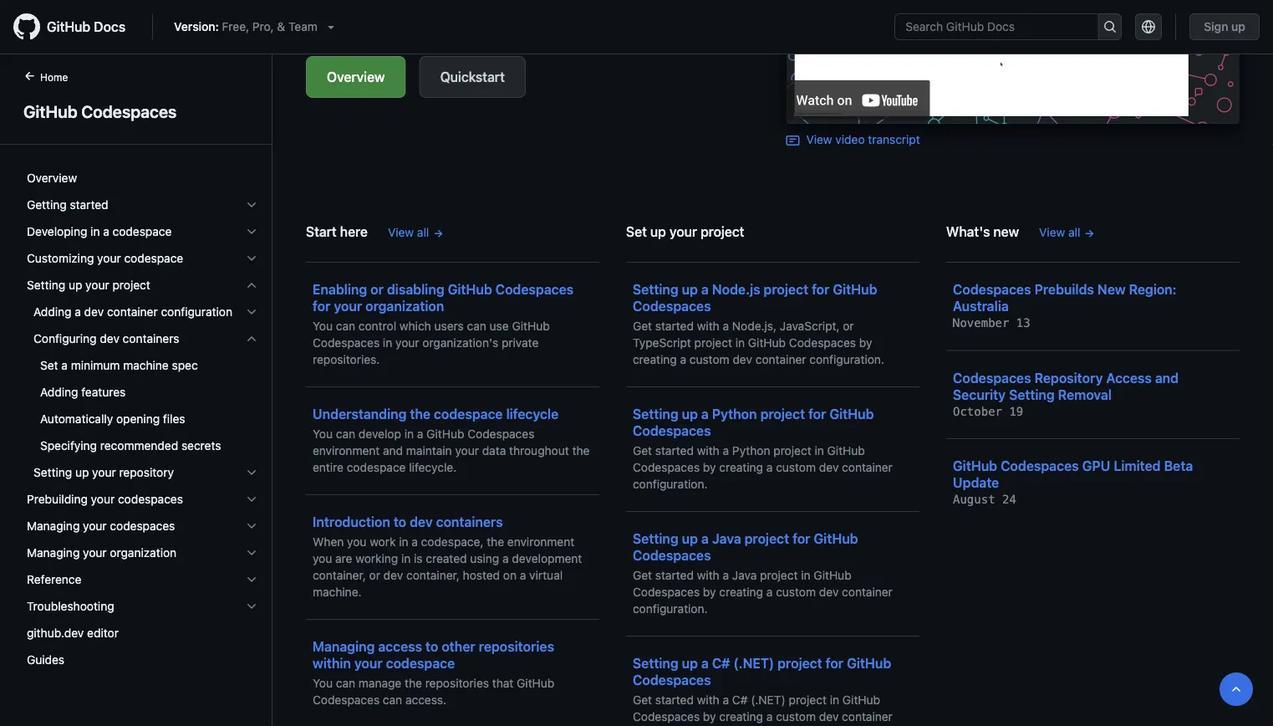 Task type: locate. For each thing, give the bounding box(es) containing it.
in inside setting up a node.js project for github codespaces get started with a node.js, javascript, or typescript project in github codespaces by creating a custom dev container configuration.
[[736, 336, 745, 350]]

up for setting up your repository
[[75, 465, 89, 479]]

configuration. for setting up a java project for github codespaces
[[633, 602, 708, 616]]

you inside enabling or disabling github codespaces for your organization you can control which users can use github codespaces in your organization's private repositories.
[[313, 319, 333, 333]]

1 vertical spatial organization
[[110, 546, 177, 560]]

configuration. inside setting up a node.js project for github codespaces get started with a node.js, javascript, or typescript project in github codespaces by creating a custom dev container configuration.
[[810, 353, 885, 366]]

1 vertical spatial overview
[[27, 171, 77, 185]]

repositories up access.
[[426, 676, 489, 690]]

configuration. inside setting up a python project for github codespaces get started with a python project in github codespaces by creating a custom dev container configuration.
[[633, 477, 708, 491]]

setting for java
[[633, 531, 679, 547]]

by inside setting up a node.js project for github codespaces get started with a node.js, javascript, or typescript project in github codespaces by creating a custom dev container configuration.
[[860, 336, 873, 350]]

codespace down develop
[[347, 461, 406, 474]]

1 setting up your project element from the top
[[13, 272, 272, 486]]

1 horizontal spatial environment
[[508, 535, 575, 549]]

to left "other" on the left bottom
[[426, 639, 439, 655]]

github
[[47, 19, 91, 35], [23, 101, 78, 121], [448, 282, 492, 297], [833, 282, 878, 297], [512, 319, 550, 333], [749, 336, 786, 350], [830, 406, 875, 422], [427, 427, 465, 441], [828, 444, 866, 458], [954, 458, 998, 474], [814, 531, 859, 547], [814, 569, 852, 582], [847, 655, 892, 671], [517, 676, 555, 690], [843, 693, 881, 707]]

for
[[812, 282, 830, 297], [313, 298, 331, 314], [809, 406, 827, 422], [793, 531, 811, 547], [826, 655, 844, 671]]

with inside setting up a node.js project for github codespaces get started with a node.js, javascript, or typescript project in github codespaces by creating a custom dev container configuration.
[[697, 319, 720, 333]]

created
[[426, 552, 467, 566]]

or inside setting up a node.js project for github codespaces get started with a node.js, javascript, or typescript project in github codespaces by creating a custom dev container configuration.
[[843, 319, 855, 333]]

get for setting up a python project for github codespaces
[[633, 444, 653, 458]]

0 horizontal spatial overview link
[[20, 165, 265, 192]]

introduction
[[313, 514, 390, 530]]

1 vertical spatial adding
[[40, 385, 78, 399]]

control
[[359, 319, 397, 333]]

1 with from the top
[[697, 319, 720, 333]]

0 vertical spatial managing
[[27, 519, 80, 533]]

1 vertical spatial codespaces
[[110, 519, 175, 533]]

files
[[163, 412, 185, 426]]

setting inside setting up a node.js project for github codespaces get started with a node.js, javascript, or typescript project in github codespaces by creating a custom dev container configuration.
[[633, 282, 679, 297]]

up inside setting up a python project for github codespaces get started with a python project in github codespaces by creating a custom dev container configuration.
[[682, 406, 698, 422]]

overview up getting
[[27, 171, 77, 185]]

sc 9kayk9 0 image inside adding a dev container configuration 'dropdown button'
[[245, 305, 258, 319]]

can left use
[[467, 319, 487, 333]]

configuration. for setting up a python project for github codespaces
[[633, 477, 708, 491]]

1 vertical spatial containers
[[436, 514, 503, 530]]

reference
[[27, 573, 82, 586]]

up inside setting up a node.js project for github codespaces get started with a node.js, javascript, or typescript project in github codespaces by creating a custom dev container configuration.
[[682, 282, 698, 297]]

view right here
[[388, 226, 414, 239]]

or up the control
[[371, 282, 384, 297]]

view all link
[[388, 224, 444, 241], [1040, 224, 1096, 241]]

2 vertical spatial managing
[[313, 639, 375, 655]]

for for setting up a java project for github codespaces
[[793, 531, 811, 547]]

1 all from the left
[[417, 226, 429, 239]]

for inside setting up a java project for github codespaces get started with a java project in github codespaces by creating a custom dev container configuration.
[[793, 531, 811, 547]]

managing up within
[[313, 639, 375, 655]]

view all link up prebuilds
[[1040, 224, 1096, 241]]

overview inside github codespaces element
[[27, 171, 77, 185]]

1 horizontal spatial organization
[[366, 298, 444, 314]]

0 vertical spatial organization
[[366, 298, 444, 314]]

custom inside the setting up a c# (.net) project for github codespaces get started with a c# (.net) project in github codespaces by creating a custom dev containe
[[776, 710, 816, 724]]

you down when
[[313, 552, 332, 566]]

managing for organization
[[27, 546, 80, 560]]

1 view all from the left
[[388, 226, 429, 239]]

with for python
[[697, 444, 720, 458]]

3 you from the top
[[313, 676, 333, 690]]

4 get from the top
[[633, 693, 653, 707]]

1 sc 9kayk9 0 image from the top
[[245, 225, 258, 238]]

0 vertical spatial set
[[627, 224, 647, 240]]

0 vertical spatial you
[[347, 535, 367, 549]]

disabling
[[387, 282, 445, 297]]

1 vertical spatial java
[[733, 569, 757, 582]]

get inside setting up a java project for github codespaces get started with a java project in github codespaces by creating a custom dev container configuration.
[[633, 569, 653, 582]]

view for codespaces prebuilds new region: australia
[[1040, 226, 1066, 239]]

managing down prebuilding
[[27, 519, 80, 533]]

docs
[[94, 19, 126, 35]]

link image
[[787, 134, 800, 147]]

enabling or disabling github codespaces for your organization you can control which users can use github codespaces in your organization's private repositories.
[[313, 282, 574, 366]]

0 horizontal spatial organization
[[110, 546, 177, 560]]

your
[[670, 224, 698, 240], [97, 251, 121, 265], [85, 278, 109, 292], [334, 298, 362, 314], [396, 336, 420, 350], [455, 444, 479, 458], [92, 465, 116, 479], [91, 492, 115, 506], [83, 519, 107, 533], [83, 546, 107, 560], [355, 655, 383, 671]]

0 horizontal spatial containers
[[123, 332, 179, 345]]

1 horizontal spatial container,
[[407, 569, 460, 582]]

setting for node.js
[[633, 282, 679, 297]]

container
[[107, 305, 158, 319], [756, 353, 807, 366], [842, 461, 893, 474], [842, 585, 893, 599]]

sc 9kayk9 0 image inside managing your organization dropdown button
[[245, 546, 258, 560]]

1 vertical spatial managing
[[27, 546, 80, 560]]

set
[[627, 224, 647, 240], [40, 358, 58, 372]]

getting started button
[[20, 192, 265, 218]]

1 vertical spatial set
[[40, 358, 58, 372]]

new
[[1098, 282, 1126, 297]]

0 vertical spatial or
[[371, 282, 384, 297]]

3 sc 9kayk9 0 image from the top
[[245, 332, 258, 345]]

sc 9kayk9 0 image inside prebuilding your codespaces dropdown button
[[245, 493, 258, 506]]

view all right here
[[388, 226, 429, 239]]

up inside 'dropdown button'
[[69, 278, 82, 292]]

0 vertical spatial and
[[1156, 370, 1179, 386]]

setting up a c# (.net) project for github codespaces get started with a c# (.net) project in github codespaces by creating a custom dev containe
[[633, 655, 893, 726]]

repository
[[1035, 370, 1104, 386]]

4 sc 9kayk9 0 image from the top
[[245, 519, 258, 533]]

configuring dev containers element
[[13, 325, 272, 459], [13, 352, 272, 459]]

codespaces down repository
[[118, 492, 183, 506]]

0 horizontal spatial you
[[313, 552, 332, 566]]

2 container, from the left
[[407, 569, 460, 582]]

0 horizontal spatial all
[[417, 226, 429, 239]]

6 sc 9kayk9 0 image from the top
[[245, 573, 258, 586]]

2 get from the top
[[633, 444, 653, 458]]

you up entire
[[313, 427, 333, 441]]

sc 9kayk9 0 image inside configuring dev containers dropdown button
[[245, 332, 258, 345]]

scroll to top image
[[1230, 683, 1244, 696]]

2 sc 9kayk9 0 image from the top
[[245, 252, 258, 265]]

codespaces down prebuilding your codespaces dropdown button
[[110, 519, 175, 533]]

august 24 element
[[954, 493, 1017, 507]]

view for enabling or disabling github codespaces for your organization
[[388, 226, 414, 239]]

a inside dropdown button
[[103, 225, 109, 238]]

all for new
[[1069, 226, 1081, 239]]

configuration. inside setting up a java project for github codespaces get started with a java project in github codespaces by creating a custom dev container configuration.
[[633, 602, 708, 616]]

can down understanding at the bottom left of page
[[336, 427, 356, 441]]

configuring
[[33, 332, 97, 345]]

managing your organization
[[27, 546, 177, 560]]

5 sc 9kayk9 0 image from the top
[[245, 546, 258, 560]]

environment inside understanding the codespace lifecycle you can develop in a github codespaces environment and maintain your data throughout the entire codespace lifecycle.
[[313, 444, 380, 458]]

started inside setting up a node.js project for github codespaces get started with a node.js, javascript, or typescript project in github codespaces by creating a custom dev container configuration.
[[656, 319, 694, 333]]

1 vertical spatial you
[[313, 552, 332, 566]]

development
[[512, 552, 582, 566]]

you
[[347, 535, 367, 549], [313, 552, 332, 566]]

configuring dev containers element containing configuring dev containers
[[13, 325, 272, 459]]

adding for adding a dev container configuration
[[33, 305, 72, 319]]

github docs link
[[13, 13, 139, 40]]

hosted
[[463, 569, 500, 582]]

codespace down access
[[386, 655, 455, 671]]

setting up your repository
[[33, 465, 174, 479]]

(.net)
[[734, 655, 775, 671], [751, 693, 786, 707]]

1 vertical spatial configuration.
[[633, 477, 708, 491]]

2 setting up your project element from the top
[[13, 299, 272, 486]]

or inside enabling or disabling github codespaces for your organization you can control which users can use github codespaces in your organization's private repositories.
[[371, 282, 384, 297]]

setting up a python project for github codespaces get started with a python project in github codespaces by creating a custom dev container configuration.
[[633, 406, 893, 491]]

started for setting up a node.js project for github codespaces
[[656, 319, 694, 333]]

0 horizontal spatial overview
[[27, 171, 77, 185]]

java
[[712, 531, 742, 547], [733, 569, 757, 582]]

features
[[81, 385, 126, 399]]

environment up development at left bottom
[[508, 535, 575, 549]]

0 vertical spatial environment
[[313, 444, 380, 458]]

what's
[[947, 224, 991, 240]]

3 sc 9kayk9 0 image from the top
[[245, 305, 258, 319]]

with inside setting up a python project for github codespaces get started with a python project in github codespaces by creating a custom dev container configuration.
[[697, 444, 720, 458]]

sc 9kayk9 0 image inside reference dropdown button
[[245, 573, 258, 586]]

container, up machine.
[[313, 569, 366, 582]]

setting for c#
[[633, 655, 679, 671]]

1 vertical spatial c#
[[733, 693, 748, 707]]

github codespaces gpu limited beta update august 24
[[954, 458, 1194, 507]]

1 vertical spatial or
[[843, 319, 855, 333]]

adding inside 'dropdown button'
[[33, 305, 72, 319]]

0 vertical spatial java
[[712, 531, 742, 547]]

5 sc 9kayk9 0 image from the top
[[245, 493, 258, 506]]

1 horizontal spatial you
[[347, 535, 367, 549]]

to
[[394, 514, 407, 530], [426, 639, 439, 655]]

adding a dev container configuration button
[[20, 299, 265, 325]]

sc 9kayk9 0 image
[[245, 198, 258, 212], [245, 279, 258, 292], [245, 305, 258, 319], [245, 466, 258, 479], [245, 493, 258, 506], [245, 573, 258, 586], [245, 600, 258, 613]]

dev
[[84, 305, 104, 319], [100, 332, 120, 345], [733, 353, 753, 366], [820, 461, 839, 474], [410, 514, 433, 530], [384, 569, 403, 582], [820, 585, 839, 599], [820, 710, 839, 724]]

containers up machine
[[123, 332, 179, 345]]

1 vertical spatial and
[[383, 444, 403, 458]]

view all for start here
[[388, 226, 429, 239]]

project
[[701, 224, 745, 240], [112, 278, 150, 292], [764, 282, 809, 297], [695, 336, 733, 350], [761, 406, 806, 422], [774, 444, 812, 458], [745, 531, 790, 547], [760, 569, 798, 582], [778, 655, 823, 671], [789, 693, 827, 707]]

sc 9kayk9 0 image
[[245, 225, 258, 238], [245, 252, 258, 265], [245, 332, 258, 345], [245, 519, 258, 533], [245, 546, 258, 560]]

you for managing access to other repositories within your codespace
[[313, 676, 333, 690]]

2 vertical spatial configuration.
[[633, 602, 708, 616]]

reference button
[[20, 566, 265, 593]]

environment for introduction to dev containers
[[508, 535, 575, 549]]

environment inside introduction to dev containers when you work in a codespace, the environment you are working in is created using a development container, or dev container, hosted on a virtual machine.
[[508, 535, 575, 549]]

codespace,
[[421, 535, 484, 549]]

2 vertical spatial you
[[313, 676, 333, 690]]

creating
[[633, 353, 677, 366], [720, 461, 764, 474], [720, 585, 764, 599], [720, 710, 764, 724]]

managing inside dropdown button
[[27, 546, 80, 560]]

managing inside dropdown button
[[27, 519, 80, 533]]

managing up reference
[[27, 546, 80, 560]]

2 all from the left
[[1069, 226, 1081, 239]]

start here
[[306, 224, 368, 240]]

sc 9kayk9 0 image inside developing in a codespace dropdown button
[[245, 225, 258, 238]]

managing for codespaces
[[27, 519, 80, 533]]

1 vertical spatial you
[[313, 427, 333, 441]]

1 vertical spatial overview link
[[20, 165, 265, 192]]

organization down disabling
[[366, 298, 444, 314]]

1 vertical spatial to
[[426, 639, 439, 655]]

2 view all link from the left
[[1040, 224, 1096, 241]]

containers inside introduction to dev containers when you work in a codespace, the environment you are working in is created using a development container, or dev container, hosted on a virtual machine.
[[436, 514, 503, 530]]

setting inside setting up a python project for github codespaces get started with a python project in github codespaces by creating a custom dev container configuration.
[[633, 406, 679, 422]]

and down develop
[[383, 444, 403, 458]]

recommended
[[100, 439, 178, 453]]

codespace up 'data'
[[434, 406, 503, 422]]

set for set a minimum machine spec
[[40, 358, 58, 372]]

13
[[1017, 316, 1031, 330]]

setting for python
[[633, 406, 679, 422]]

custom inside setting up a node.js project for github codespaces get started with a node.js, javascript, or typescript project in github codespaces by creating a custom dev container configuration.
[[690, 353, 730, 366]]

all up prebuilds
[[1069, 226, 1081, 239]]

adding up configuring
[[33, 305, 72, 319]]

1 get from the top
[[633, 319, 653, 333]]

adding up automatically at the left bottom of the page
[[40, 385, 78, 399]]

0 horizontal spatial view all link
[[388, 224, 444, 241]]

view all link up disabling
[[388, 224, 444, 241]]

1 vertical spatial environment
[[508, 535, 575, 549]]

triangle down image
[[324, 20, 338, 33]]

setting inside 'dropdown button'
[[27, 278, 65, 292]]

1 horizontal spatial c#
[[733, 693, 748, 707]]

1 horizontal spatial set
[[627, 224, 647, 240]]

and right access
[[1156, 370, 1179, 386]]

started inside setting up a java project for github codespaces get started with a java project in github codespaces by creating a custom dev container configuration.
[[656, 569, 694, 582]]

1 container, from the left
[[313, 569, 366, 582]]

access.
[[406, 693, 447, 707]]

the up using
[[487, 535, 504, 549]]

1 horizontal spatial view all link
[[1040, 224, 1096, 241]]

up inside dropdown button
[[75, 465, 89, 479]]

2 horizontal spatial view
[[1040, 226, 1066, 239]]

prebuilding
[[27, 492, 88, 506]]

for inside setting up a python project for github codespaces get started with a python project in github codespaces by creating a custom dev container configuration.
[[809, 406, 827, 422]]

1 horizontal spatial to
[[426, 639, 439, 655]]

0 vertical spatial overview
[[327, 69, 385, 85]]

or down working
[[369, 569, 381, 582]]

you inside managing access to other repositories within your codespace you can manage the repositories that github codespaces can access.
[[313, 676, 333, 690]]

up for setting up a java project for github codespaces get started with a java project in github codespaces by creating a custom dev container configuration.
[[682, 531, 698, 547]]

pro,
[[253, 20, 274, 33]]

c#
[[712, 655, 731, 671], [733, 693, 748, 707]]

up for setting up a c# (.net) project for github codespaces get started with a c# (.net) project in github codespaces by creating a custom dev containe
[[682, 655, 698, 671]]

australia
[[954, 298, 1009, 314]]

all up disabling
[[417, 226, 429, 239]]

setting inside setting up a java project for github codespaces get started with a java project in github codespaces by creating a custom dev container configuration.
[[633, 531, 679, 547]]

can
[[336, 319, 356, 333], [467, 319, 487, 333], [336, 427, 356, 441], [336, 676, 356, 690], [383, 693, 403, 707]]

4 with from the top
[[697, 693, 720, 707]]

1 view all link from the left
[[388, 224, 444, 241]]

container,
[[313, 569, 366, 582], [407, 569, 460, 582]]

developing
[[27, 225, 87, 238]]

customizing your codespace
[[27, 251, 183, 265]]

1 horizontal spatial view
[[807, 132, 833, 146]]

sc 9kayk9 0 image for adding a dev container configuration
[[245, 305, 258, 319]]

3 with from the top
[[697, 569, 720, 582]]

all for disabling
[[417, 226, 429, 239]]

by inside setting up a python project for github codespaces get started with a python project in github codespaces by creating a custom dev container configuration.
[[703, 461, 716, 474]]

get
[[633, 319, 653, 333], [633, 444, 653, 458], [633, 569, 653, 582], [633, 693, 653, 707]]

3 get from the top
[[633, 569, 653, 582]]

0 horizontal spatial environment
[[313, 444, 380, 458]]

19
[[1010, 405, 1024, 418]]

codespaces inside managing your codespaces dropdown button
[[110, 519, 175, 533]]

1 you from the top
[[313, 319, 333, 333]]

get inside setting up a python project for github codespaces get started with a python project in github codespaces by creating a custom dev container configuration.
[[633, 444, 653, 458]]

view right "new"
[[1040, 226, 1066, 239]]

0 horizontal spatial and
[[383, 444, 403, 458]]

sc 9kayk9 0 image inside managing your codespaces dropdown button
[[245, 519, 258, 533]]

codespace down 'getting started' dropdown button
[[113, 225, 172, 238]]

set inside github codespaces element
[[40, 358, 58, 372]]

1 horizontal spatial and
[[1156, 370, 1179, 386]]

sc 9kayk9 0 image inside setting up your repository dropdown button
[[245, 466, 258, 479]]

started
[[70, 198, 108, 212], [656, 319, 694, 333], [656, 444, 694, 458], [656, 569, 694, 582], [656, 693, 694, 707]]

up inside the setting up a c# (.net) project for github codespaces get started with a c# (.net) project in github codespaces by creating a custom dev containe
[[682, 655, 698, 671]]

in
[[90, 225, 100, 238], [383, 336, 393, 350], [736, 336, 745, 350], [405, 427, 414, 441], [815, 444, 825, 458], [399, 535, 409, 549], [401, 552, 411, 566], [802, 569, 811, 582], [830, 693, 840, 707]]

by inside setting up a java project for github codespaces get started with a java project in github codespaces by creating a custom dev container configuration.
[[703, 585, 716, 599]]

1 sc 9kayk9 0 image from the top
[[245, 198, 258, 212]]

1 configuring dev containers element from the top
[[13, 325, 272, 459]]

october 19 element
[[954, 405, 1024, 418]]

set up your project
[[627, 224, 745, 240]]

the right throughout
[[573, 444, 590, 458]]

0 horizontal spatial to
[[394, 514, 407, 530]]

configuring dev containers element for containers
[[13, 352, 272, 459]]

to up work
[[394, 514, 407, 530]]

dev inside adding a dev container configuration 'dropdown button'
[[84, 305, 104, 319]]

codespaces inside understanding the codespace lifecycle you can develop in a github codespaces environment and maintain your data throughout the entire codespace lifecycle.
[[468, 427, 535, 441]]

overview link down triangle down icon
[[306, 56, 406, 98]]

version:
[[174, 20, 219, 33]]

sc 9kayk9 0 image for getting started
[[245, 198, 258, 212]]

1 horizontal spatial view all
[[1040, 226, 1081, 239]]

gpu
[[1083, 458, 1111, 474]]

github.dev
[[27, 626, 84, 640]]

for inside setting up a node.js project for github codespaces get started with a node.js, javascript, or typescript project in github codespaces by creating a custom dev container configuration.
[[812, 282, 830, 297]]

up for setting up your project
[[69, 278, 82, 292]]

adding for adding features
[[40, 385, 78, 399]]

7 sc 9kayk9 0 image from the top
[[245, 600, 258, 613]]

customizing your codespace button
[[20, 245, 265, 272]]

users
[[435, 319, 464, 333]]

0 vertical spatial adding
[[33, 305, 72, 319]]

0 horizontal spatial set
[[40, 358, 58, 372]]

1 horizontal spatial all
[[1069, 226, 1081, 239]]

sc 9kayk9 0 image for configuring dev containers
[[245, 332, 258, 345]]

with for java
[[697, 569, 720, 582]]

codespaces inside managing access to other repositories within your codespace you can manage the repositories that github codespaces can access.
[[313, 693, 380, 707]]

managing inside managing access to other repositories within your codespace you can manage the repositories that github codespaces can access.
[[313, 639, 375, 655]]

get inside setting up a node.js project for github codespaces get started with a node.js, javascript, or typescript project in github codespaces by creating a custom dev container configuration.
[[633, 319, 653, 333]]

2 with from the top
[[697, 444, 720, 458]]

can inside understanding the codespace lifecycle you can develop in a github codespaces environment and maintain your data throughout the entire codespace lifecycle.
[[336, 427, 356, 441]]

container, down "created"
[[407, 569, 460, 582]]

None search field
[[895, 13, 1123, 40]]

started for setting up a java project for github codespaces
[[656, 569, 694, 582]]

codespaces for prebuilding your codespaces
[[118, 492, 183, 506]]

dev inside setting up a node.js project for github codespaces get started with a node.js, javascript, or typescript project in github codespaces by creating a custom dev container configuration.
[[733, 353, 753, 366]]

configuring dev containers element for dev
[[13, 325, 272, 459]]

view all right "new"
[[1040, 226, 1081, 239]]

sc 9kayk9 0 image for managing your codespaces
[[245, 519, 258, 533]]

1 horizontal spatial containers
[[436, 514, 503, 530]]

you down within
[[313, 676, 333, 690]]

0 vertical spatial codespaces
[[118, 492, 183, 506]]

entire
[[313, 461, 344, 474]]

2 view all from the left
[[1040, 226, 1081, 239]]

your inside 'dropdown button'
[[85, 278, 109, 292]]

0 horizontal spatial c#
[[712, 655, 731, 671]]

sign up
[[1205, 20, 1246, 33]]

0 horizontal spatial container,
[[313, 569, 366, 582]]

0 vertical spatial configuration.
[[810, 353, 885, 366]]

with inside setting up a java project for github codespaces get started with a java project in github codespaces by creating a custom dev container configuration.
[[697, 569, 720, 582]]

0 vertical spatial overview link
[[306, 56, 406, 98]]

0 vertical spatial you
[[313, 319, 333, 333]]

setting up your project element
[[13, 272, 272, 486], [13, 299, 272, 486]]

0 vertical spatial containers
[[123, 332, 179, 345]]

you down introduction
[[347, 535, 367, 549]]

overview link up developing in a codespace dropdown button
[[20, 165, 265, 192]]

sc 9kayk9 0 image inside the customizing your codespace dropdown button
[[245, 252, 258, 265]]

search image
[[1104, 20, 1117, 33]]

up for sign up
[[1232, 20, 1246, 33]]

2 configuring dev containers element from the top
[[13, 352, 272, 459]]

setting up a java project for github codespaces get started with a java project in github codespaces by creating a custom dev container configuration.
[[633, 531, 893, 616]]

codespace inside managing access to other repositories within your codespace you can manage the repositories that github codespaces can access.
[[386, 655, 455, 671]]

0 horizontal spatial view
[[388, 226, 414, 239]]

removal
[[1059, 387, 1113, 402]]

organization down managing your codespaces dropdown button
[[110, 546, 177, 560]]

repositories up the that
[[479, 639, 555, 655]]

0 vertical spatial c#
[[712, 655, 731, 671]]

node.js,
[[733, 319, 777, 333]]

tooltip
[[1220, 673, 1254, 706]]

codespaces inside prebuilding your codespaces dropdown button
[[118, 492, 183, 506]]

you down enabling
[[313, 319, 333, 333]]

the up maintain
[[410, 406, 431, 422]]

the up access.
[[405, 676, 422, 690]]

environment up entire
[[313, 444, 380, 458]]

environment for understanding the codespace lifecycle
[[313, 444, 380, 458]]

or right the javascript,
[[843, 319, 855, 333]]

use
[[490, 319, 509, 333]]

get for setting up a java project for github codespaces
[[633, 569, 653, 582]]

4 sc 9kayk9 0 image from the top
[[245, 466, 258, 479]]

and
[[1156, 370, 1179, 386], [383, 444, 403, 458]]

0 vertical spatial python
[[712, 406, 758, 422]]

set for set up your project
[[627, 224, 647, 240]]

0 horizontal spatial view all
[[388, 226, 429, 239]]

sc 9kayk9 0 image inside 'getting started' dropdown button
[[245, 198, 258, 212]]

container inside setting up a java project for github codespaces get started with a java project in github codespaces by creating a custom dev container configuration.
[[842, 585, 893, 599]]

codespace down developing in a codespace dropdown button
[[124, 251, 183, 265]]

view right link image
[[807, 132, 833, 146]]

configuring dev containers element containing set a minimum machine spec
[[13, 352, 272, 459]]

containers up codespace,
[[436, 514, 503, 530]]

2 vertical spatial or
[[369, 569, 381, 582]]

with for node.js
[[697, 319, 720, 333]]

python
[[712, 406, 758, 422], [733, 444, 771, 458]]

sc 9kayk9 0 image inside the troubleshooting dropdown button
[[245, 600, 258, 613]]

overview down triangle down icon
[[327, 69, 385, 85]]

2 sc 9kayk9 0 image from the top
[[245, 279, 258, 292]]

2 you from the top
[[313, 427, 333, 441]]

up inside setting up a java project for github codespaces get started with a java project in github codespaces by creating a custom dev container configuration.
[[682, 531, 698, 547]]

setting inside dropdown button
[[33, 465, 72, 479]]

understanding the codespace lifecycle you can develop in a github codespaces environment and maintain your data throughout the entire codespace lifecycle.
[[313, 406, 590, 474]]

0 vertical spatial to
[[394, 514, 407, 530]]



Task type: describe. For each thing, give the bounding box(es) containing it.
october
[[954, 405, 1003, 418]]

container inside 'dropdown button'
[[107, 305, 158, 319]]

or inside introduction to dev containers when you work in a codespace, the environment you are working in is created using a development container, or dev container, hosted on a virtual machine.
[[369, 569, 381, 582]]

prebuilding your codespaces
[[27, 492, 183, 506]]

managing for to
[[313, 639, 375, 655]]

and inside codespaces repository access and security setting removal october 19
[[1156, 370, 1179, 386]]

creating inside setting up a python project for github codespaces get started with a python project in github codespaces by creating a custom dev container configuration.
[[720, 461, 764, 474]]

troubleshooting
[[27, 599, 114, 613]]

for for enabling or disabling github codespaces for your organization
[[313, 298, 331, 314]]

codespaces inside github codespaces gpu limited beta update august 24
[[1001, 458, 1080, 474]]

setting for repository
[[33, 465, 72, 479]]

github.dev editor link
[[20, 620, 265, 647]]

sc 9kayk9 0 image for reference
[[245, 573, 258, 586]]

node.js
[[712, 282, 761, 297]]

your inside dropdown button
[[83, 519, 107, 533]]

what's new
[[947, 224, 1020, 240]]

home
[[40, 71, 68, 83]]

sc 9kayk9 0 image for troubleshooting
[[245, 600, 258, 613]]

home link
[[17, 69, 95, 86]]

on
[[503, 569, 517, 582]]

get inside the setting up a c# (.net) project for github codespaces get started with a c# (.net) project in github codespaces by creating a custom dev containe
[[633, 693, 653, 707]]

develop
[[359, 427, 401, 441]]

in inside enabling or disabling github codespaces for your organization you can control which users can use github codespaces in your organization's private repositories.
[[383, 336, 393, 350]]

github.dev editor
[[27, 626, 119, 640]]

setting up your project element containing setting up your project
[[13, 272, 272, 486]]

by inside the setting up a c# (.net) project for github codespaces get started with a c# (.net) project in github codespaces by creating a custom dev containe
[[703, 710, 716, 724]]

adding features link
[[20, 379, 265, 406]]

up for set up your project
[[651, 224, 667, 240]]

specifying
[[40, 439, 97, 453]]

custom inside setting up a python project for github codespaces get started with a python project in github codespaces by creating a custom dev container configuration.
[[776, 461, 816, 474]]

throughout
[[509, 444, 569, 458]]

containers inside dropdown button
[[123, 332, 179, 345]]

using
[[470, 552, 500, 566]]

configuration
[[161, 305, 233, 319]]

in inside understanding the codespace lifecycle you can develop in a github codespaces environment and maintain your data throughout the entire codespace lifecycle.
[[405, 427, 414, 441]]

quickstart link
[[420, 56, 526, 98]]

setting for project
[[27, 278, 65, 292]]

version: free, pro, & team
[[174, 20, 318, 33]]

setting up your repository button
[[20, 459, 265, 486]]

you inside understanding the codespace lifecycle you can develop in a github codespaces environment and maintain your data throughout the entire codespace lifecycle.
[[313, 427, 333, 441]]

free,
[[222, 20, 249, 33]]

in inside the setting up a c# (.net) project for github codespaces get started with a c# (.net) project in github codespaces by creating a custom dev containe
[[830, 693, 840, 707]]

javascript,
[[780, 319, 840, 333]]

for for setting up a python project for github codespaces
[[809, 406, 827, 422]]

minimum
[[71, 358, 120, 372]]

creating inside setting up a node.js project for github codespaces get started with a node.js, javascript, or typescript project in github codespaces by creating a custom dev container configuration.
[[633, 353, 677, 366]]

github codespaces
[[23, 101, 177, 121]]

sc 9kayk9 0 image for setting up your repository
[[245, 466, 258, 479]]

sc 9kayk9 0 image for setting up your project
[[245, 279, 258, 292]]

get for setting up a node.js project for github codespaces
[[633, 319, 653, 333]]

sc 9kayk9 0 image for customizing your codespace
[[245, 252, 258, 265]]

sc 9kayk9 0 image for managing your organization
[[245, 546, 258, 560]]

for for setting up a node.js project for github codespaces
[[812, 282, 830, 297]]

configuring dev containers button
[[20, 325, 265, 352]]

secrets
[[181, 439, 221, 453]]

creating inside the setting up a c# (.net) project for github codespaces get started with a c# (.net) project in github codespaces by creating a custom dev containe
[[720, 710, 764, 724]]

setting up your project element containing adding a dev container configuration
[[13, 299, 272, 486]]

repository
[[119, 465, 174, 479]]

view video transcript link
[[787, 132, 921, 147]]

guides link
[[20, 647, 265, 673]]

view video transcript
[[807, 132, 921, 146]]

organization inside dropdown button
[[110, 546, 177, 560]]

view all link for what's new
[[1040, 224, 1096, 241]]

custom inside setting up a java project for github codespaces get started with a java project in github codespaces by creating a custom dev container configuration.
[[776, 585, 816, 599]]

Search GitHub Docs search field
[[896, 14, 1099, 39]]

managing your codespaces button
[[20, 513, 265, 540]]

0 vertical spatial (.net)
[[734, 655, 775, 671]]

security
[[954, 387, 1006, 402]]

dev inside setting up a python project for github codespaces get started with a python project in github codespaces by creating a custom dev container configuration.
[[820, 461, 839, 474]]

region:
[[1130, 282, 1177, 297]]

in inside setting up a java project for github codespaces get started with a java project in github codespaces by creating a custom dev container configuration.
[[802, 569, 811, 582]]

manage
[[359, 676, 402, 690]]

dev inside the setting up a c# (.net) project for github codespaces get started with a c# (.net) project in github codespaces by creating a custom dev containe
[[820, 710, 839, 724]]

a inside 'dropdown button'
[[75, 305, 81, 319]]

team
[[289, 20, 318, 33]]

1 vertical spatial python
[[733, 444, 771, 458]]

adding a dev container configuration
[[33, 305, 233, 319]]

1 horizontal spatial overview link
[[306, 56, 406, 98]]

dev inside configuring dev containers dropdown button
[[100, 332, 120, 345]]

opening
[[116, 412, 160, 426]]

introduction to dev containers when you work in a codespace, the environment you are working in is created using a development container, or dev container, hosted on a virtual machine.
[[313, 514, 582, 599]]

project inside "setting up your project" 'dropdown button'
[[112, 278, 150, 292]]

view all link for start here
[[388, 224, 444, 241]]

select language: current language is english image
[[1143, 20, 1156, 33]]

machine.
[[313, 585, 362, 599]]

github inside understanding the codespace lifecycle you can develop in a github codespaces environment and maintain your data throughout the entire codespace lifecycle.
[[427, 427, 465, 441]]

repositories.
[[313, 353, 380, 366]]

up for setting up a node.js project for github codespaces get started with a node.js, javascript, or typescript project in github codespaces by creating a custom dev container configuration.
[[682, 282, 698, 297]]

access
[[1107, 370, 1153, 386]]

access
[[378, 639, 422, 655]]

0 vertical spatial repositories
[[479, 639, 555, 655]]

other
[[442, 639, 476, 655]]

video
[[836, 132, 865, 146]]

work
[[370, 535, 396, 549]]

started inside the setting up a c# (.net) project for github codespaces get started with a c# (.net) project in github codespaces by creating a custom dev containe
[[656, 693, 694, 707]]

started for setting up a python project for github codespaces
[[656, 444, 694, 458]]

your inside managing access to other repositories within your codespace you can manage the repositories that github codespaces can access.
[[355, 655, 383, 671]]

setting inside codespaces repository access and security setting removal october 19
[[1010, 387, 1055, 402]]

start
[[306, 224, 337, 240]]

prebuilds
[[1035, 282, 1095, 297]]

managing your codespaces
[[27, 519, 175, 533]]

can down within
[[336, 676, 356, 690]]

transcript
[[869, 132, 921, 146]]

limited
[[1114, 458, 1162, 474]]

prebuilding your codespaces button
[[20, 486, 265, 513]]

in inside setting up a python project for github codespaces get started with a python project in github codespaces by creating a custom dev container configuration.
[[815, 444, 825, 458]]

lifecycle.
[[409, 461, 457, 474]]

github codespaces element
[[0, 68, 273, 724]]

typescript
[[633, 336, 692, 350]]

24
[[1003, 493, 1017, 507]]

with inside the setting up a c# (.net) project for github codespaces get started with a c# (.net) project in github codespaces by creating a custom dev containe
[[697, 693, 720, 707]]

container inside setting up a node.js project for github codespaces get started with a node.js, javascript, or typescript project in github codespaces by creating a custom dev container configuration.
[[756, 353, 807, 366]]

1 horizontal spatial overview
[[327, 69, 385, 85]]

setting up your project button
[[20, 272, 265, 299]]

is
[[414, 552, 423, 566]]

codespaces inside codespaces prebuilds new region: australia november 13
[[954, 282, 1032, 297]]

automatically opening files link
[[20, 406, 265, 432]]

for inside the setting up a c# (.net) project for github codespaces get started with a c# (.net) project in github codespaces by creating a custom dev containe
[[826, 655, 844, 671]]

and inside understanding the codespace lifecycle you can develop in a github codespaces environment and maintain your data throughout the entire codespace lifecycle.
[[383, 444, 403, 458]]

up for setting up a python project for github codespaces get started with a python project in github codespaces by creating a custom dev container configuration.
[[682, 406, 698, 422]]

here
[[340, 224, 368, 240]]

sc 9kayk9 0 image for prebuilding your codespaces
[[245, 493, 258, 506]]

the inside managing access to other repositories within your codespace you can manage the repositories that github codespaces can access.
[[405, 676, 422, 690]]

sign up link
[[1190, 13, 1261, 40]]

automatically
[[40, 412, 113, 426]]

to inside managing access to other repositories within your codespace you can manage the repositories that github codespaces can access.
[[426, 639, 439, 655]]

you for enabling or disabling github codespaces for your organization
[[313, 319, 333, 333]]

view all for what's new
[[1040, 226, 1081, 239]]

developing in a codespace
[[27, 225, 172, 238]]

github inside managing access to other repositories within your codespace you can manage the repositories that github codespaces can access.
[[517, 676, 555, 690]]

are
[[336, 552, 353, 566]]

enabling
[[313, 282, 367, 297]]

in inside dropdown button
[[90, 225, 100, 238]]

getting
[[27, 198, 67, 212]]

beta
[[1165, 458, 1194, 474]]

virtual
[[530, 569, 563, 582]]

your inside understanding the codespace lifecycle you can develop in a github codespaces environment and maintain your data throughout the entire codespace lifecycle.
[[455, 444, 479, 458]]

maintain
[[406, 444, 452, 458]]

1 vertical spatial (.net)
[[751, 693, 786, 707]]

the inside introduction to dev containers when you work in a codespace, the environment you are working in is created using a development container, or dev container, hosted on a virtual machine.
[[487, 535, 504, 549]]

can left the control
[[336, 319, 356, 333]]

to inside introduction to dev containers when you work in a codespace, the environment you are working in is created using a development container, or dev container, hosted on a virtual machine.
[[394, 514, 407, 530]]

can down manage
[[383, 693, 403, 707]]

dev inside setting up a java project for github codespaces get started with a java project in github codespaces by creating a custom dev container configuration.
[[820, 585, 839, 599]]

codespaces inside codespaces repository access and security setting removal october 19
[[954, 370, 1032, 386]]

github inside github codespaces gpu limited beta update august 24
[[954, 458, 998, 474]]

a inside understanding the codespace lifecycle you can develop in a github codespaces environment and maintain your data throughout the entire codespace lifecycle.
[[417, 427, 424, 441]]

1 vertical spatial repositories
[[426, 676, 489, 690]]

setting up a node.js project for github codespaces get started with a node.js, javascript, or typescript project in github codespaces by creating a custom dev container configuration.
[[633, 282, 885, 366]]

organization inside enabling or disabling github codespaces for your organization you can control which users can use github codespaces in your organization's private repositories.
[[366, 298, 444, 314]]

automatically opening files
[[40, 412, 185, 426]]

november 13 element
[[954, 316, 1031, 330]]

started inside dropdown button
[[70, 198, 108, 212]]

sc 9kayk9 0 image for developing in a codespace
[[245, 225, 258, 238]]

creating inside setting up a java project for github codespaces get started with a java project in github codespaces by creating a custom dev container configuration.
[[720, 585, 764, 599]]

update
[[954, 475, 1000, 491]]

specifying recommended secrets link
[[20, 432, 265, 459]]

github docs
[[47, 19, 126, 35]]

set a minimum machine spec
[[40, 358, 198, 372]]

specifying recommended secrets
[[40, 439, 221, 453]]

working
[[356, 552, 398, 566]]

troubleshooting button
[[20, 593, 265, 620]]

container inside setting up a python project for github codespaces get started with a python project in github codespaces by creating a custom dev container configuration.
[[842, 461, 893, 474]]

codespaces prebuilds new region: australia november 13
[[954, 282, 1177, 330]]

codespaces for managing your codespaces
[[110, 519, 175, 533]]

&
[[277, 20, 285, 33]]



Task type: vqa. For each thing, say whether or not it's contained in the screenshot.
Viewing your GitHub Codespaces usage LINK
no



